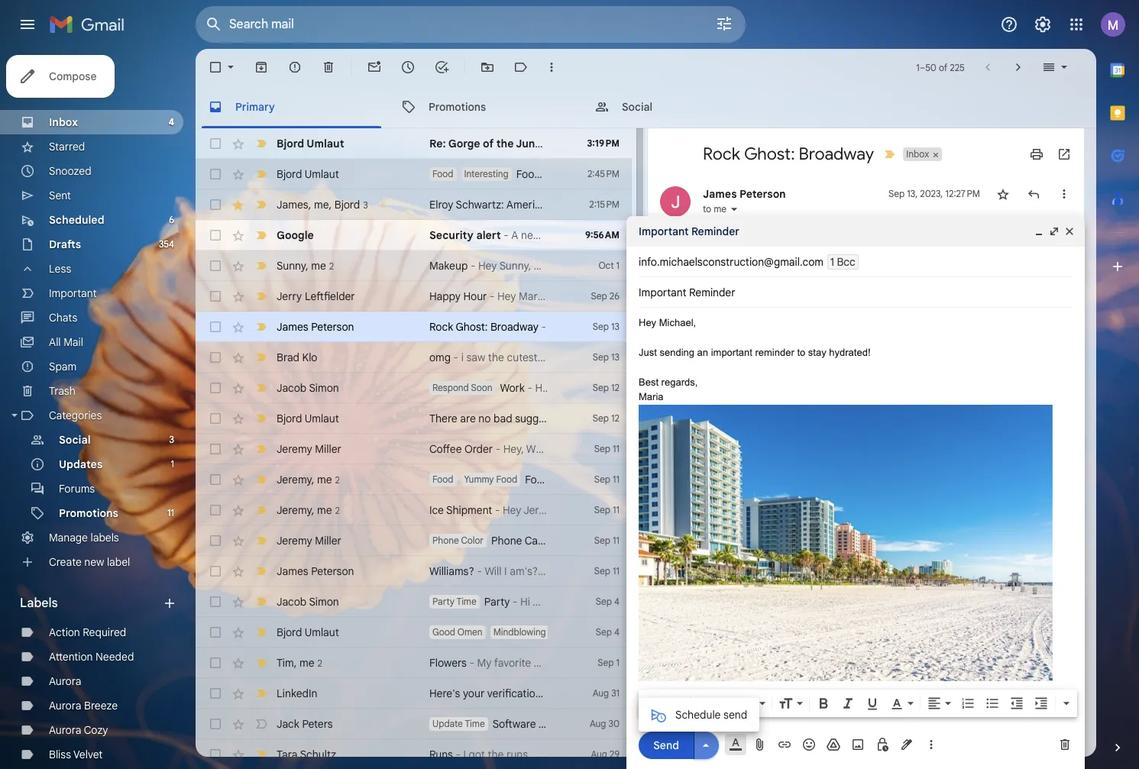 Task type: describe. For each thing, give the bounding box(es) containing it.
tara
[[277, 748, 298, 762]]

1 inside the "labels" navigation
[[171, 459, 174, 470]]

food right 'yummy'
[[497, 474, 518, 485]]

all mail link
[[49, 336, 83, 349]]

- right makeup
[[471, 259, 476, 273]]

phone inside phone color phone case
[[433, 535, 459, 547]]

label
[[107, 556, 130, 569]]

new
[[84, 556, 104, 569]]

attention
[[49, 651, 93, 664]]

inbox button
[[904, 148, 931, 161]]

re: gorge of the jungle
[[430, 137, 551, 151]]

bjord for 2:45 pm
[[277, 167, 302, 181]]

dog
[[541, 351, 560, 365]]

4 jeremy from the top
[[277, 534, 312, 548]]

food down coffee
[[433, 474, 454, 485]]

i
[[461, 351, 464, 365]]

4 inside the "labels" navigation
[[169, 116, 174, 128]]

action required
[[49, 626, 126, 640]]

2:15 pm
[[590, 199, 620, 210]]

coffee
[[430, 443, 462, 456]]

info.michaelsconstruction@gmail.com
[[639, 255, 824, 269]]

bad
[[494, 412, 513, 426]]

regards,
[[662, 376, 698, 388]]

sep 12 for bjord umlaut
[[593, 413, 620, 424]]

2 sep 13 from the top
[[593, 352, 620, 363]]

jacob simon for party
[[277, 595, 339, 609]]

simon for party
[[309, 595, 339, 609]]

primary
[[235, 100, 275, 114]]

15 important according to google magic. switch from the top
[[254, 656, 269, 671]]

main menu image
[[18, 15, 37, 34]]

support image
[[1001, 15, 1019, 34]]

Subject field
[[639, 285, 1073, 300]]

day
[[610, 351, 628, 365]]

stay
[[809, 347, 827, 358]]

bjord umlaut row
[[196, 618, 632, 648]]

bliss velvet link
[[49, 748, 103, 762]]

sep 11 for phone color phone case
[[595, 535, 620, 547]]

broadway for rock ghost: broadway
[[799, 144, 875, 164]]

cutest
[[507, 351, 538, 365]]

sans serif option
[[695, 696, 757, 712]]

sep for 6th important according to google magic. switch from the bottom
[[595, 505, 611, 516]]

row containing brad klo
[[196, 342, 632, 373]]

1 sep 13 from the top
[[593, 321, 620, 333]]

13 row from the top
[[196, 495, 632, 526]]

sans
[[698, 697, 722, 711]]

- right hour
[[490, 290, 495, 303]]

snoozed
[[49, 164, 91, 178]]

social tab
[[582, 86, 775, 128]]

watch
[[703, 225, 731, 236]]

rock ghost: broadway main content
[[196, 49, 1097, 770]]

social inside the "labels" navigation
[[59, 433, 91, 447]]

1 horizontal spatial phone
[[491, 534, 522, 548]]

Not starred checkbox
[[996, 187, 1011, 202]]

would
[[541, 565, 571, 579]]

1 jeremy from the top
[[277, 443, 312, 456]]

aug 29
[[591, 749, 620, 761]]

sep for 12th important according to google magic. switch from the top
[[595, 566, 611, 577]]

here's your verification code 230409 link
[[430, 686, 610, 702]]

3:19 pm
[[587, 138, 620, 149]]

are
[[460, 412, 476, 426]]

the right dog
[[562, 351, 578, 365]]

omen
[[458, 627, 483, 638]]

row containing james
[[196, 190, 697, 220]]

party time party -
[[433, 595, 521, 609]]

bjord for 3:19 pm
[[277, 137, 304, 151]]

sep inside "cell"
[[889, 188, 905, 200]]

schedule
[[676, 708, 721, 722]]

1 for oct 1
[[617, 260, 620, 271]]

sep for important according to google magic. switch in "bjord umlaut" row
[[596, 627, 612, 638]]

advanced search options image
[[709, 8, 740, 39]]

- right order
[[496, 443, 501, 456]]

peterson for williams? - will i am's? would i be's?
[[311, 565, 354, 579]]

7 row from the top
[[196, 312, 632, 342]]

jeremy miller for coffee
[[277, 443, 342, 456]]

sending
[[660, 347, 695, 358]]

am's?
[[510, 565, 538, 579]]

michael,
[[659, 317, 696, 328]]

indent more ‪(⌘])‬ image
[[1034, 696, 1050, 712]]

scheduled link
[[49, 213, 104, 227]]

bcc
[[837, 255, 856, 269]]

to inside message body text field
[[798, 347, 806, 358]]

2 for makeup -
[[329, 260, 334, 272]]

the left hit
[[734, 225, 748, 236]]

insert emoji ‪(⌘⇧2)‬ image
[[802, 738, 817, 753]]

13 important according to google magic. switch from the top
[[254, 595, 269, 610]]

row containing google
[[196, 220, 632, 251]]

26
[[610, 290, 620, 302]]

breeze
[[84, 699, 118, 713]]

for
[[544, 167, 557, 181]]

sep 13, 2023, 12:27 pm
[[889, 188, 981, 200]]

security alert -
[[430, 229, 512, 242]]

row containing linkedin
[[196, 679, 632, 709]]

color
[[461, 535, 484, 547]]

discard draft ‪(⌘⇧d)‬ image
[[1058, 738, 1073, 753]]

american
[[507, 198, 553, 212]]

rock for rock ghost: broadway
[[703, 144, 741, 164]]

the left jungle at the top of the page
[[497, 137, 514, 151]]

sep for 8th important according to google magic. switch from the bottom of the "rock ghost: broadway" main content
[[595, 443, 611, 455]]

trucks
[[552, 473, 584, 487]]

yummy
[[464, 474, 494, 485]]

add to tasks image
[[434, 60, 449, 75]]

happy hour -
[[430, 290, 498, 303]]

important for the important link on the left top of the page
[[49, 287, 97, 300]]

29
[[610, 749, 620, 761]]

4 for jacob simon
[[615, 596, 620, 608]]

case
[[525, 534, 549, 548]]

klo
[[302, 351, 318, 365]]

7 important according to google magic. switch from the top
[[254, 411, 269, 427]]

sep for 11th important according to google magic. switch
[[595, 535, 611, 547]]

elroy
[[430, 198, 454, 212]]

0 horizontal spatial i
[[464, 748, 466, 762]]

movie
[[764, 225, 790, 236]]

sent link
[[49, 189, 71, 203]]

2 sep 11 from the top
[[595, 474, 620, 485]]

0 vertical spatial aug
[[593, 688, 609, 699]]

miller for phone
[[315, 534, 342, 548]]

jeremy , me 2 for -
[[277, 503, 340, 517]]

re: gorge of the jungle link
[[430, 136, 551, 151]]

sep for 3rd important according to google magic. switch from the top of the "rock ghost: broadway" main content
[[591, 290, 608, 302]]

sep for 13th important according to google magic. switch
[[596, 596, 612, 608]]

action required link
[[49, 626, 126, 640]]

less
[[49, 262, 71, 276]]

scheduled
[[49, 213, 104, 227]]

writer.
[[667, 198, 697, 212]]

- right shipment at the left bottom of page
[[495, 504, 500, 518]]

close image
[[1064, 225, 1076, 237]]

jacob for work
[[277, 381, 307, 395]]

snoozed link
[[49, 164, 91, 178]]

to inside "rock ghost: broadway" main content
[[703, 203, 712, 215]]

sep for 6th important according to google magic. switch
[[593, 382, 609, 394]]

mail
[[64, 336, 83, 349]]

row containing tara schultz
[[196, 740, 632, 770]]

redo ‪(⌘y)‬ image
[[670, 696, 685, 712]]

suggestions...
[[515, 412, 582, 426]]

just sending an important reminder to stay hydrated!
[[639, 347, 871, 358]]

sep 12 for jacob simon
[[593, 382, 620, 394]]

- left i
[[454, 351, 459, 365]]

sep 11 for coffee order -
[[595, 443, 620, 455]]

bjord umlaut for 2:45 pm
[[277, 167, 339, 181]]

required
[[83, 626, 126, 640]]

1 important according to google magic. switch from the top
[[254, 228, 269, 243]]

4 important according to google magic. switch from the top
[[254, 320, 269, 335]]

there
[[430, 412, 458, 426]]

report spam image
[[287, 60, 303, 75]]

6 important according to google magic. switch from the top
[[254, 381, 269, 396]]

important reminder dialog
[[627, 216, 1085, 770]]

food down 're:' at the left of page
[[433, 168, 454, 180]]

hour
[[464, 290, 487, 303]]

there are no bad suggestions... link
[[430, 411, 582, 427]]

gorge
[[449, 137, 480, 151]]

starred
[[49, 140, 85, 154]]

sep 11 for williams? - will i am's? would i be's?
[[595, 566, 620, 577]]

10 important according to google magic. switch from the top
[[254, 503, 269, 518]]

11 important according to google magic. switch from the top
[[254, 534, 269, 549]]

on
[[814, 225, 825, 236]]

- left will
[[477, 565, 482, 579]]

mindblowing
[[494, 627, 546, 638]]

re:
[[430, 137, 446, 151]]

sep 4 for umlaut
[[596, 627, 620, 638]]

1 50 of 225
[[917, 62, 965, 73]]

watch the hit movie now on the stage!
[[703, 225, 871, 236]]

attach files image
[[753, 738, 768, 753]]

james peterson for williams? - will i am's? would i be's?
[[277, 565, 354, 579]]

best regards, maria
[[639, 376, 698, 403]]

broadway for rock ghost: broadway -
[[491, 320, 539, 334]]

formatting options toolbar
[[639, 690, 1078, 718]]

james , me , bjord 3
[[277, 198, 368, 211]]

aurora for aurora cozy
[[49, 724, 81, 738]]

labels navigation
[[0, 49, 196, 770]]

sep 4 for simon
[[596, 596, 620, 608]]

there are no bad suggestions...
[[430, 412, 582, 426]]

8 important according to google magic. switch from the top
[[254, 442, 269, 457]]

forums link
[[59, 482, 95, 496]]

toggle split pane mode image
[[1042, 60, 1057, 75]]

0 vertical spatial peterson
[[740, 187, 786, 201]]

30
[[609, 719, 620, 730]]

11 inside the "labels" navigation
[[167, 508, 174, 519]]

gmail image
[[49, 9, 132, 40]]

search mail image
[[200, 11, 228, 38]]

schultz
[[300, 748, 336, 762]]

bjord umlaut for 3:19 pm
[[277, 137, 344, 151]]

stage!
[[844, 225, 871, 236]]

- right runs on the left bottom of page
[[456, 748, 461, 762]]

11 row from the top
[[196, 434, 632, 465]]

attention needed
[[49, 651, 134, 664]]

bjord umlaut for sep 4
[[277, 626, 339, 640]]

aug for update time software update
[[590, 719, 607, 730]]

time for software
[[465, 719, 485, 730]]

not starred image
[[996, 187, 1011, 202]]

labels image
[[514, 60, 529, 75]]

no
[[479, 412, 491, 426]]

row containing jerry leftfielder
[[196, 281, 632, 312]]

miller for coffee
[[315, 443, 342, 456]]

tara schultz
[[277, 748, 336, 762]]

forums
[[59, 482, 95, 496]]

2 13 from the top
[[612, 352, 620, 363]]



Task type: vqa. For each thing, say whether or not it's contained in the screenshot.
1 associated with Oct 1
yes



Task type: locate. For each thing, give the bounding box(es) containing it.
0 vertical spatial sep 12
[[593, 382, 620, 394]]

me
[[314, 198, 329, 211], [714, 203, 727, 215], [311, 259, 326, 273], [317, 473, 332, 487], [317, 503, 332, 517], [300, 656, 315, 670]]

umlaut down primary tab
[[307, 137, 344, 151]]

3 inside the "labels" navigation
[[169, 434, 174, 446]]

1 vertical spatial 3
[[169, 434, 174, 446]]

numbered list ‪(⌘⇧7)‬ image
[[961, 696, 976, 712]]

time inside update time software update
[[465, 719, 485, 730]]

row containing tim
[[196, 648, 632, 679]]

bjord for sep 12
[[277, 412, 302, 426]]

1 horizontal spatial rock
[[703, 144, 741, 164]]

williams?
[[430, 565, 475, 579]]

important up chats
[[49, 287, 97, 300]]

10 row from the top
[[196, 404, 632, 434]]

- up mindblowing
[[513, 595, 518, 609]]

2 sep 4 from the top
[[596, 627, 620, 638]]

i left got
[[464, 748, 466, 762]]

important for important reminder
[[639, 224, 689, 238]]

toggle confidential mode image
[[875, 738, 891, 753]]

sep for 7th important according to google magic. switch from the top of the "rock ghost: broadway" main content
[[593, 413, 609, 424]]

0 vertical spatial jacob
[[277, 381, 307, 395]]

0 vertical spatial rock
[[703, 144, 741, 164]]

inbox inside button
[[907, 148, 930, 160]]

row up color
[[196, 495, 632, 526]]

1 sep 4 from the top
[[596, 596, 620, 608]]

jacob simon for work
[[277, 381, 339, 395]]

2 vertical spatial 4
[[615, 627, 620, 638]]

here's
[[430, 687, 460, 701]]

0 horizontal spatial party
[[433, 596, 455, 608]]

2 jeremy miller from the top
[[277, 534, 342, 548]]

0 vertical spatial jeremy miller
[[277, 443, 342, 456]]

party up good in the bottom left of the page
[[433, 596, 455, 608]]

bjord umlaut up the james , me , bjord 3
[[277, 167, 339, 181]]

trash link
[[49, 385, 76, 398]]

bulleted list ‪(⌘⇧8)‬ image
[[985, 696, 1001, 712]]

important according to google magic. switch inside "bjord umlaut" row
[[254, 625, 269, 641]]

updates link
[[59, 458, 103, 472]]

jerry
[[277, 290, 302, 303]]

important mainly because you often read messages with this label. switch
[[254, 197, 269, 213]]

sep 4
[[596, 596, 620, 608], [596, 627, 620, 638]]

promotions inside tab
[[429, 100, 486, 114]]

5 important according to google magic. switch from the top
[[254, 350, 269, 365]]

respond
[[433, 382, 469, 394]]

Message Body text field
[[639, 315, 1073, 686]]

1 horizontal spatial update
[[539, 718, 574, 732]]

4 for bjord umlaut
[[615, 627, 620, 638]]

pop out image
[[1049, 225, 1061, 237]]

354
[[159, 238, 174, 250]]

0 vertical spatial jacob simon
[[277, 381, 339, 395]]

1 for info.michaelsconstruction@gmail.com 1 bcc
[[831, 255, 835, 269]]

move to image
[[480, 60, 495, 75]]

1 jeremy miller from the top
[[277, 443, 342, 456]]

12 row from the top
[[196, 465, 632, 495]]

0 vertical spatial 3
[[363, 199, 368, 211]]

jeremy miller
[[277, 443, 342, 456], [277, 534, 342, 548]]

bjord for sep 4
[[277, 626, 302, 640]]

row up runs on the left bottom of page
[[196, 709, 632, 740]]

2 vertical spatial peterson
[[311, 565, 354, 579]]

row down ice
[[196, 526, 632, 556]]

sep for 9th important according to google magic. switch from the top
[[595, 474, 611, 485]]

promotions tab
[[389, 86, 582, 128]]

0 horizontal spatial important
[[49, 287, 97, 300]]

food left for
[[516, 167, 541, 181]]

1 vertical spatial miller
[[315, 534, 342, 548]]

1 vertical spatial jacob
[[277, 595, 307, 609]]

action
[[49, 626, 80, 640]]

12 for jacob simon
[[612, 382, 620, 394]]

2 for flowers -
[[318, 658, 323, 669]]

1 vertical spatial sep 4
[[596, 627, 620, 638]]

television
[[618, 198, 664, 212]]

aurora for aurora breeze
[[49, 699, 81, 713]]

show details image
[[730, 205, 739, 214]]

row up security
[[196, 190, 697, 220]]

- right alert
[[504, 229, 509, 242]]

underline ‪(⌘u)‬ image
[[865, 697, 881, 712]]

11 for williams? - will i am's? would i be's?
[[613, 566, 620, 577]]

party down will
[[484, 595, 510, 609]]

3 inside the james , me , bjord 3
[[363, 199, 368, 211]]

sep 26
[[591, 290, 620, 302]]

brad
[[277, 351, 300, 365]]

13 down 26
[[612, 321, 620, 333]]

3 bjord umlaut from the top
[[277, 412, 339, 426]]

insert link ‪(⌘k)‬ image
[[777, 738, 793, 753]]

aurora for aurora link
[[49, 675, 81, 689]]

0 horizontal spatial inbox
[[49, 115, 78, 129]]

update down code
[[539, 718, 574, 732]]

bjord umlaut down klo
[[277, 412, 339, 426]]

row down the omg
[[196, 373, 632, 404]]

peterson for rock ghost: broadway -
[[311, 320, 354, 334]]

row down good in the bottom left of the page
[[196, 648, 632, 679]]

15 row from the top
[[196, 556, 632, 587]]

12 for bjord umlaut
[[612, 413, 620, 424]]

1 vertical spatial 4
[[615, 596, 620, 608]]

sep inside "bjord umlaut" row
[[596, 627, 612, 638]]

0 vertical spatial sep 4
[[596, 596, 620, 608]]

0 vertical spatial jeremy , me 2
[[277, 473, 340, 487]]

important down writer.
[[639, 224, 689, 238]]

aurora up bliss
[[49, 724, 81, 738]]

31
[[612, 688, 620, 699]]

1 vertical spatial of
[[483, 137, 494, 151]]

hydrated!
[[830, 347, 871, 358]]

social inside "tab"
[[622, 100, 653, 114]]

1 horizontal spatial 3
[[363, 199, 368, 211]]

None search field
[[196, 6, 746, 43]]

more send options image
[[699, 738, 714, 753]]

leftfielder
[[305, 290, 355, 303]]

4 inside "bjord umlaut" row
[[615, 627, 620, 638]]

bjord umlaut up tim , me 2 at the left of the page
[[277, 626, 339, 640]]

to
[[703, 203, 712, 215], [798, 347, 806, 358]]

inbox for 'inbox' button
[[907, 148, 930, 160]]

aug left 31 at bottom right
[[593, 688, 609, 699]]

0 vertical spatial inbox
[[49, 115, 78, 129]]

1 vertical spatial sep 13
[[593, 352, 620, 363]]

1 vertical spatial important
[[49, 287, 97, 300]]

0 horizontal spatial ghost:
[[456, 320, 488, 334]]

1 horizontal spatial i
[[505, 565, 507, 579]]

0 vertical spatial broadway
[[799, 144, 875, 164]]

umlaut inside "bjord umlaut" row
[[305, 626, 339, 640]]

1 bjord umlaut from the top
[[277, 137, 344, 151]]

20 row from the top
[[196, 740, 632, 770]]

insert signature image
[[900, 738, 915, 753]]

2 sep 12 from the top
[[593, 413, 620, 424]]

0 vertical spatial sep 13
[[593, 321, 620, 333]]

runs
[[430, 748, 453, 762]]

1 vertical spatial to
[[798, 347, 806, 358]]

1 aurora from the top
[[49, 675, 81, 689]]

jeremy , me 2 for food trucks
[[277, 473, 340, 487]]

3 jeremy from the top
[[277, 503, 312, 517]]

update down here's
[[433, 719, 463, 730]]

2 jacob from the top
[[277, 595, 307, 609]]

bjord umlaut for sep 12
[[277, 412, 339, 426]]

oct
[[599, 260, 614, 271]]

1 vertical spatial james peterson
[[277, 320, 354, 334]]

1 jacob from the top
[[277, 381, 307, 395]]

bjord umlaut inside row
[[277, 626, 339, 640]]

inbox for inbox link at the top left of the page
[[49, 115, 78, 129]]

2 important according to google magic. switch from the top
[[254, 258, 269, 274]]

elroy schwartz: american comedy and television writer. link
[[430, 197, 697, 213]]

225
[[950, 62, 965, 73]]

row down there
[[196, 434, 632, 465]]

create
[[49, 556, 82, 569]]

row up "happy"
[[196, 251, 632, 281]]

aug 30
[[590, 719, 620, 730]]

1
[[917, 62, 920, 73], [831, 255, 835, 269], [617, 260, 620, 271], [171, 459, 174, 470], [617, 657, 620, 669]]

row up coffee
[[196, 404, 632, 434]]

row down elroy
[[196, 220, 632, 251]]

3 aurora from the top
[[49, 724, 81, 738]]

2 jacob simon from the top
[[277, 595, 339, 609]]

0 vertical spatial simon
[[309, 381, 339, 395]]

- right work on the left of the page
[[528, 381, 533, 395]]

aurora cozy link
[[49, 724, 108, 738]]

inbox inside the "labels" navigation
[[49, 115, 78, 129]]

ghost: for rock ghost: broadway
[[745, 144, 795, 164]]

labels
[[20, 596, 58, 612]]

19 row from the top
[[196, 709, 632, 740]]

jacob simon down klo
[[277, 381, 339, 395]]

2 vertical spatial aurora
[[49, 724, 81, 738]]

sep 4 up sep 1
[[596, 627, 620, 638]]

row up ice
[[196, 465, 632, 495]]

send button
[[639, 732, 694, 759]]

rock for rock ghost: broadway -
[[430, 320, 453, 334]]

the right saw
[[488, 351, 504, 365]]

6 row from the top
[[196, 281, 632, 312]]

i right will
[[505, 565, 507, 579]]

tab list containing primary
[[196, 86, 1097, 128]]

aurora cozy
[[49, 724, 108, 738]]

0 horizontal spatial to
[[703, 203, 712, 215]]

0 vertical spatial social
[[622, 100, 653, 114]]

1 vertical spatial time
[[465, 719, 485, 730]]

jacob simon up tim , me 2 at the left of the page
[[277, 595, 339, 609]]

info.michaelsconstruction@gmail.com 1 bcc
[[639, 255, 856, 269]]

inbox up 13,
[[907, 148, 930, 160]]

promotions up gorge
[[429, 100, 486, 114]]

promotions up manage labels link
[[59, 507, 118, 521]]

11 for coffee order -
[[613, 443, 620, 455]]

12
[[612, 382, 620, 394], [612, 413, 620, 424]]

of for the
[[483, 137, 494, 151]]

to up watch on the top right
[[703, 203, 712, 215]]

needed
[[96, 651, 134, 664]]

1 vertical spatial 12
[[612, 413, 620, 424]]

1 vertical spatial jeremy , me 2
[[277, 503, 340, 517]]

rock up the omg
[[430, 320, 453, 334]]

sep 4 inside "bjord umlaut" row
[[596, 627, 620, 638]]

flowers
[[430, 657, 467, 670]]

row down 're:' at the left of page
[[196, 159, 632, 190]]

row up respond
[[196, 342, 632, 373]]

1 vertical spatial jacob simon
[[277, 595, 339, 609]]

brad klo
[[277, 351, 318, 365]]

4 sep 11 from the top
[[595, 535, 620, 547]]

- up dog
[[542, 320, 547, 334]]

0 horizontal spatial update
[[433, 719, 463, 730]]

4
[[169, 116, 174, 128], [615, 596, 620, 608], [615, 627, 620, 638]]

11 for phone color phone case
[[613, 535, 620, 547]]

phone color phone case
[[433, 534, 549, 548]]

promotions inside the "labels" navigation
[[59, 507, 118, 521]]

important inside important reminder dialog
[[639, 224, 689, 238]]

simon
[[309, 381, 339, 395], [309, 595, 339, 609]]

Search mail text field
[[229, 17, 673, 32]]

9 row from the top
[[196, 373, 632, 404]]

1 vertical spatial 13
[[612, 352, 620, 363]]

17 row from the top
[[196, 648, 632, 679]]

1 horizontal spatial to
[[798, 347, 806, 358]]

jacob
[[277, 381, 307, 395], [277, 595, 307, 609]]

None checkbox
[[208, 136, 223, 151], [208, 167, 223, 182], [208, 748, 223, 763], [208, 136, 223, 151], [208, 167, 223, 182], [208, 748, 223, 763]]

0 vertical spatial aurora
[[49, 675, 81, 689]]

settings image
[[1034, 15, 1053, 34]]

attention needed link
[[49, 651, 134, 664]]

0 vertical spatial 13
[[612, 321, 620, 333]]

simon down klo
[[309, 381, 339, 395]]

delete image
[[321, 60, 336, 75]]

4 bjord umlaut from the top
[[277, 626, 339, 640]]

ghost: for rock ghost: broadway -
[[456, 320, 488, 334]]

2 for ice shipment -
[[335, 505, 340, 516]]

2 aurora from the top
[[49, 699, 81, 713]]

coffee order -
[[430, 443, 504, 456]]

insert files using drive image
[[826, 738, 842, 753]]

jack
[[277, 718, 299, 732]]

james peterson for rock ghost: broadway -
[[277, 320, 354, 334]]

row up "bjord umlaut" row
[[196, 556, 632, 587]]

important link
[[49, 287, 97, 300]]

categories link
[[49, 409, 102, 423]]

umlaut for sep 12
[[305, 412, 339, 426]]

interesting
[[464, 168, 509, 180]]

0 vertical spatial time
[[457, 596, 477, 608]]

1 vertical spatial promotions
[[59, 507, 118, 521]]

jacob up 'tim'
[[277, 595, 307, 609]]

1 vertical spatial inbox
[[907, 148, 930, 160]]

peters
[[302, 718, 333, 732]]

0 vertical spatial promotions
[[429, 100, 486, 114]]

rock up 'to me'
[[703, 144, 741, 164]]

1 row from the top
[[196, 128, 632, 159]]

0 horizontal spatial 3
[[169, 434, 174, 446]]

makeup -
[[430, 259, 479, 273]]

14 important according to google magic. switch from the top
[[254, 625, 269, 641]]

drafts
[[49, 238, 81, 251]]

i left be's?
[[574, 565, 576, 579]]

row up good in the bottom left of the page
[[196, 587, 632, 618]]

3 sep 11 from the top
[[595, 505, 620, 516]]

aurora breeze
[[49, 699, 118, 713]]

0 horizontal spatial phone
[[433, 535, 459, 547]]

1 for sep 1
[[617, 657, 620, 669]]

spam link
[[49, 360, 77, 374]]

row up the omg
[[196, 312, 632, 342]]

inbox link
[[49, 115, 78, 129]]

6
[[169, 214, 174, 226]]

minimize image
[[1033, 225, 1046, 237]]

1 horizontal spatial inbox
[[907, 148, 930, 160]]

0 vertical spatial miller
[[315, 443, 342, 456]]

13,
[[908, 188, 918, 200]]

row down makeup
[[196, 281, 632, 312]]

jacob down brad
[[277, 381, 307, 395]]

sep 13 down sep 26
[[593, 321, 620, 333]]

row
[[196, 128, 632, 159], [196, 159, 632, 190], [196, 190, 697, 220], [196, 220, 632, 251], [196, 251, 632, 281], [196, 281, 632, 312], [196, 312, 632, 342], [196, 342, 632, 373], [196, 373, 632, 404], [196, 404, 632, 434], [196, 434, 632, 465], [196, 465, 632, 495], [196, 495, 632, 526], [196, 526, 632, 556], [196, 556, 632, 587], [196, 587, 632, 618], [196, 648, 632, 679], [196, 679, 632, 709], [196, 709, 632, 740], [196, 740, 632, 770]]

8 row from the top
[[196, 342, 632, 373]]

bjord umlaut
[[277, 137, 344, 151], [277, 167, 339, 181], [277, 412, 339, 426], [277, 626, 339, 640]]

labels heading
[[20, 596, 162, 612]]

0 vertical spatial ghost:
[[745, 144, 795, 164]]

row down flowers on the left of page
[[196, 679, 632, 709]]

1 vertical spatial sep 12
[[593, 413, 620, 424]]

bold ‪(⌘b)‬ image
[[816, 696, 832, 712]]

aug for runs - i got the runs.
[[591, 749, 608, 761]]

50
[[926, 62, 937, 73]]

2 inside sunny , me 2
[[329, 260, 334, 272]]

1 jeremy , me 2 from the top
[[277, 473, 340, 487]]

1 inside important reminder dialog
[[831, 255, 835, 269]]

row containing sunny
[[196, 251, 632, 281]]

2 miller from the top
[[315, 534, 342, 548]]

jacob for party
[[277, 595, 307, 609]]

umlaut down klo
[[305, 412, 339, 426]]

2 12 from the top
[[612, 413, 620, 424]]

bjord umlaut down primary tab
[[277, 137, 344, 151]]

1 vertical spatial peterson
[[311, 320, 354, 334]]

2 inside tim , me 2
[[318, 658, 323, 669]]

sep 4 down be's?
[[596, 596, 620, 608]]

2 jeremy from the top
[[277, 473, 312, 487]]

1 miller from the top
[[315, 443, 342, 456]]

2 jeremy , me 2 from the top
[[277, 503, 340, 517]]

williams? - will i am's? would i be's?
[[430, 565, 605, 579]]

of right 50
[[939, 62, 948, 73]]

sep 13, 2023, 12:27 pm cell
[[889, 187, 981, 202]]

13 right other
[[612, 352, 620, 363]]

18 row from the top
[[196, 679, 632, 709]]

4 row from the top
[[196, 220, 632, 251]]

1 jacob simon from the top
[[277, 381, 339, 395]]

2 simon from the top
[[309, 595, 339, 609]]

party
[[484, 595, 510, 609], [433, 596, 455, 608]]

party inside the party time party -
[[433, 596, 455, 608]]

clearwater.jpg image
[[639, 405, 1053, 681]]

1 vertical spatial aurora
[[49, 699, 81, 713]]

2 vertical spatial james peterson
[[277, 565, 354, 579]]

tab list
[[1097, 49, 1140, 715], [196, 86, 1097, 128]]

time down "your"
[[465, 719, 485, 730]]

- right flowers on the left of page
[[470, 657, 475, 670]]

older image
[[1011, 60, 1027, 75]]

omg
[[430, 351, 451, 365]]

1 sep 11 from the top
[[595, 443, 620, 455]]

umlaut up tim , me 2 at the left of the page
[[305, 626, 339, 640]]

bjord inside row
[[277, 626, 302, 640]]

2:45 pm
[[588, 168, 620, 180]]

undo ‪(⌘z)‬ image
[[645, 696, 660, 712]]

more image
[[544, 60, 560, 75]]

order
[[465, 443, 493, 456]]

3 row from the top
[[196, 190, 697, 220]]

0 vertical spatial important
[[639, 224, 689, 238]]

1 horizontal spatial ghost:
[[745, 144, 795, 164]]

of for 225
[[939, 62, 948, 73]]

0 horizontal spatial social
[[59, 433, 91, 447]]

simon up tim , me 2 at the left of the page
[[309, 595, 339, 609]]

1 vertical spatial ghost:
[[456, 320, 488, 334]]

social link
[[59, 433, 91, 447]]

aug left the 29
[[591, 749, 608, 761]]

1 horizontal spatial promotions
[[429, 100, 486, 114]]

16 row from the top
[[196, 587, 632, 618]]

2 horizontal spatial i
[[574, 565, 576, 579]]

1 vertical spatial simon
[[309, 595, 339, 609]]

phone left color
[[433, 535, 459, 547]]

1 vertical spatial rock
[[430, 320, 453, 334]]

row down here's
[[196, 740, 632, 770]]

2 row from the top
[[196, 159, 632, 190]]

phone left case
[[491, 534, 522, 548]]

sep 12 down other
[[593, 382, 620, 394]]

14 row from the top
[[196, 526, 632, 556]]

11
[[613, 443, 620, 455], [613, 474, 620, 485], [613, 505, 620, 516], [167, 508, 174, 519], [613, 535, 620, 547], [613, 566, 620, 577]]

more options image
[[927, 738, 936, 753]]

insert photo image
[[851, 738, 866, 753]]

1 sep 12 from the top
[[593, 382, 620, 394]]

the right on
[[828, 225, 842, 236]]

1 horizontal spatial of
[[939, 62, 948, 73]]

1 vertical spatial aug
[[590, 719, 607, 730]]

1 horizontal spatial social
[[622, 100, 653, 114]]

primary tab
[[196, 86, 388, 128]]

12 important according to google magic. switch from the top
[[254, 564, 269, 579]]

1 vertical spatial broadway
[[491, 320, 539, 334]]

0 horizontal spatial broadway
[[491, 320, 539, 334]]

None checkbox
[[208, 60, 223, 75], [208, 686, 223, 702], [208, 717, 223, 732], [208, 60, 223, 75], [208, 686, 223, 702], [208, 717, 223, 732]]

1 13 from the top
[[612, 321, 620, 333]]

tim
[[277, 656, 294, 670]]

indent less ‪(⌘[)‬ image
[[1010, 696, 1025, 712]]

umlaut
[[307, 137, 344, 151], [305, 167, 339, 181], [305, 412, 339, 426], [305, 626, 339, 640]]

and
[[597, 198, 616, 212]]

sep 12 right suggestions...
[[593, 413, 620, 424]]

umlaut for 2:45 pm
[[305, 167, 339, 181]]

linkedin
[[277, 687, 318, 701]]

1 12 from the top
[[612, 382, 620, 394]]

omg - i saw the cutest dog the other day
[[430, 351, 628, 365]]

respond soon work -
[[433, 381, 535, 395]]

2 bjord umlaut from the top
[[277, 167, 339, 181]]

umlaut up the james , me , bjord 3
[[305, 167, 339, 181]]

manage labels
[[49, 531, 119, 545]]

9 important according to google magic. switch from the top
[[254, 472, 269, 488]]

umlaut for sep 4
[[305, 626, 339, 640]]

0 vertical spatial 4
[[169, 116, 174, 128]]

simon for work
[[309, 381, 339, 395]]

time inside the party time party -
[[457, 596, 477, 608]]

peterson
[[740, 187, 786, 201], [311, 320, 354, 334], [311, 565, 354, 579]]

of right gorge
[[483, 137, 494, 151]]

jeremy miller for phone
[[277, 534, 342, 548]]

1 horizontal spatial broadway
[[799, 144, 875, 164]]

0 horizontal spatial promotions
[[59, 507, 118, 521]]

oct 1
[[599, 260, 620, 271]]

2023,
[[921, 188, 944, 200]]

aurora down aurora link
[[49, 699, 81, 713]]

5 sep 11 from the top
[[595, 566, 620, 577]]

inbox up starred
[[49, 115, 78, 129]]

promotions link
[[59, 507, 118, 521]]

5 row from the top
[[196, 251, 632, 281]]

0 horizontal spatial rock
[[430, 320, 453, 334]]

0 horizontal spatial of
[[483, 137, 494, 151]]

now
[[793, 225, 811, 236]]

food left trucks
[[525, 473, 550, 487]]

to left stay
[[798, 347, 806, 358]]

updates
[[59, 458, 103, 472]]

sep 11 for ice shipment -
[[595, 505, 620, 516]]

runs.
[[507, 748, 531, 762]]

snooze image
[[401, 60, 416, 75]]

food for thought
[[516, 167, 600, 181]]

1 simon from the top
[[309, 381, 339, 395]]

0 vertical spatial 12
[[612, 382, 620, 394]]

important inside the "labels" navigation
[[49, 287, 97, 300]]

1 horizontal spatial important
[[639, 224, 689, 238]]

11 for ice shipment -
[[613, 505, 620, 516]]

0 vertical spatial of
[[939, 62, 948, 73]]

row up elroy
[[196, 128, 632, 159]]

aurora down the attention
[[49, 675, 81, 689]]

aug left 30
[[590, 719, 607, 730]]

sep 13 left just
[[593, 352, 620, 363]]

bjord
[[277, 137, 304, 151], [277, 167, 302, 181], [335, 198, 360, 211], [277, 412, 302, 426], [277, 626, 302, 640]]

hit
[[750, 225, 761, 236]]

0 vertical spatial to
[[703, 203, 712, 215]]

time for party
[[457, 596, 477, 608]]

2 vertical spatial aug
[[591, 749, 608, 761]]

italic ‪(⌘i)‬ image
[[841, 696, 856, 712]]

the right got
[[488, 748, 504, 762]]

archive image
[[254, 60, 269, 75]]

sep for 15th important according to google magic. switch from the top of the "rock ghost: broadway" main content
[[598, 657, 614, 669]]

sep for fifth important according to google magic. switch
[[593, 352, 609, 363]]

1 vertical spatial social
[[59, 433, 91, 447]]

more formatting options image
[[1059, 696, 1075, 712]]

1 horizontal spatial party
[[484, 595, 510, 609]]

ice shipment -
[[430, 504, 503, 518]]

row containing jack peters
[[196, 709, 632, 740]]

1 vertical spatial jeremy miller
[[277, 534, 342, 548]]

3 important according to google magic. switch from the top
[[254, 289, 269, 304]]

0 vertical spatial james peterson
[[703, 187, 786, 201]]

umlaut for 3:19 pm
[[307, 137, 344, 151]]

time up the omen
[[457, 596, 477, 608]]

update inside update time software update
[[433, 719, 463, 730]]

important according to google magic. switch
[[254, 228, 269, 243], [254, 258, 269, 274], [254, 289, 269, 304], [254, 320, 269, 335], [254, 350, 269, 365], [254, 381, 269, 396], [254, 411, 269, 427], [254, 442, 269, 457], [254, 472, 269, 488], [254, 503, 269, 518], [254, 534, 269, 549], [254, 564, 269, 579], [254, 595, 269, 610], [254, 625, 269, 641], [254, 656, 269, 671]]



